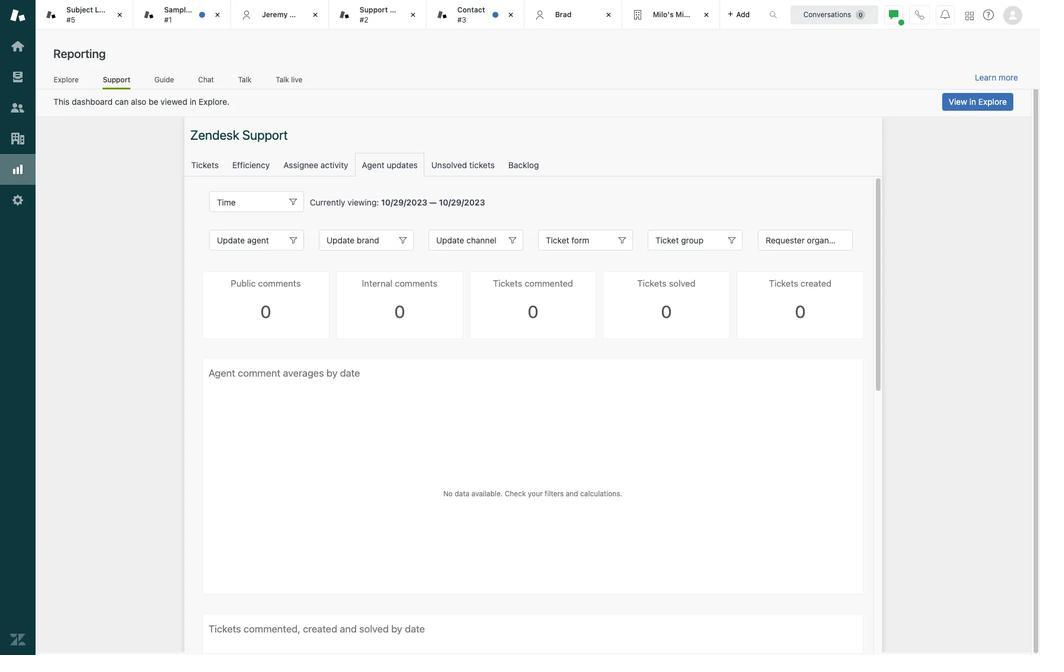 Task type: describe. For each thing, give the bounding box(es) containing it.
admin image
[[10, 193, 25, 208]]

customers image
[[10, 100, 25, 116]]

add button
[[720, 0, 757, 29]]

tab containing subject line
[[36, 0, 133, 30]]

also
[[131, 97, 147, 107]]

can
[[115, 97, 129, 107]]

outreach
[[390, 5, 422, 14]]

subject line #5
[[66, 5, 110, 24]]

jeremy miller
[[262, 10, 309, 19]]

explore inside button
[[979, 97, 1007, 107]]

#3
[[458, 15, 467, 24]]

support outreach #2
[[360, 5, 422, 24]]

be
[[149, 97, 158, 107]]

jeremy
[[262, 10, 288, 19]]

learn more link
[[975, 72, 1019, 83]]

guide link
[[154, 75, 174, 88]]

1 in from the left
[[190, 97, 196, 107]]

contact #3
[[458, 5, 485, 24]]

line
[[95, 5, 110, 14]]

zendesk products image
[[966, 12, 974, 20]]

main element
[[0, 0, 36, 656]]

support link
[[103, 75, 131, 90]]

in inside view in explore button
[[970, 97, 977, 107]]

close image for line
[[114, 9, 126, 21]]

organizations image
[[10, 131, 25, 146]]

viewed
[[161, 97, 188, 107]]

talk link
[[238, 75, 252, 88]]

support for support outreach #2
[[360, 5, 388, 14]]

conversations button
[[791, 5, 879, 24]]

add
[[737, 10, 750, 19]]

close image inside #1 tab
[[212, 9, 223, 21]]

zendesk image
[[10, 633, 25, 648]]

notifications image
[[941, 10, 951, 19]]

brad
[[555, 10, 572, 19]]

miller
[[290, 10, 309, 19]]

explore link
[[53, 75, 79, 88]]

support for support
[[103, 75, 131, 84]]

chat
[[198, 75, 214, 84]]

button displays agent's chat status as online. image
[[889, 10, 899, 19]]

#1 tab
[[133, 0, 231, 30]]

#5
[[66, 15, 75, 24]]



Task type: locate. For each thing, give the bounding box(es) containing it.
brad tab
[[525, 0, 622, 30]]

view
[[949, 97, 968, 107]]

views image
[[10, 69, 25, 85]]

this dashboard can also be viewed in explore.
[[53, 97, 230, 107]]

support
[[360, 5, 388, 14], [103, 75, 131, 84]]

zendesk support image
[[10, 8, 25, 23]]

1 vertical spatial explore
[[979, 97, 1007, 107]]

view in explore
[[949, 97, 1007, 107]]

subject
[[66, 5, 93, 14]]

close image left add dropdown button
[[701, 9, 713, 21]]

more
[[999, 72, 1019, 82]]

close image right the line
[[114, 9, 126, 21]]

get help image
[[984, 9, 994, 20]]

0 horizontal spatial support
[[103, 75, 131, 84]]

#2
[[360, 15, 369, 24]]

close image right brad
[[603, 9, 615, 21]]

4 close image from the left
[[701, 9, 713, 21]]

chat link
[[198, 75, 214, 88]]

1 horizontal spatial explore
[[979, 97, 1007, 107]]

1 vertical spatial support
[[103, 75, 131, 84]]

in right view
[[970, 97, 977, 107]]

talk for talk
[[238, 75, 252, 84]]

close image inside jeremy miller tab
[[309, 9, 321, 21]]

talk live
[[276, 75, 303, 84]]

explore.
[[199, 97, 230, 107]]

in right viewed
[[190, 97, 196, 107]]

close image right contact #3
[[505, 9, 517, 21]]

1 talk from the left
[[238, 75, 252, 84]]

close image right '#2'
[[407, 9, 419, 21]]

talk for talk live
[[276, 75, 289, 84]]

0 horizontal spatial in
[[190, 97, 196, 107]]

talk right 'chat' on the top left of page
[[238, 75, 252, 84]]

close image right 'miller'
[[309, 9, 321, 21]]

close image for outreach
[[407, 9, 419, 21]]

close image
[[114, 9, 126, 21], [407, 9, 419, 21], [603, 9, 615, 21]]

2 in from the left
[[970, 97, 977, 107]]

#1
[[164, 15, 172, 24]]

1 tab from the left
[[36, 0, 133, 30]]

explore down learn more link
[[979, 97, 1007, 107]]

2 close image from the left
[[309, 9, 321, 21]]

talk left live
[[276, 75, 289, 84]]

0 horizontal spatial explore
[[54, 75, 79, 84]]

close image inside brad tab
[[603, 9, 615, 21]]

this
[[53, 97, 70, 107]]

1 horizontal spatial close image
[[407, 9, 419, 21]]

1 horizontal spatial support
[[360, 5, 388, 14]]

2 close image from the left
[[407, 9, 419, 21]]

tab containing contact
[[427, 0, 525, 30]]

1 horizontal spatial in
[[970, 97, 977, 107]]

guide
[[154, 75, 174, 84]]

talk live link
[[276, 75, 303, 88]]

in
[[190, 97, 196, 107], [970, 97, 977, 107]]

1 horizontal spatial talk
[[276, 75, 289, 84]]

2 talk from the left
[[276, 75, 289, 84]]

explore up this
[[54, 75, 79, 84]]

conversations
[[804, 10, 852, 19]]

3 close image from the left
[[505, 9, 517, 21]]

contact
[[458, 5, 485, 14]]

learn
[[975, 72, 997, 82]]

reporting
[[53, 47, 106, 60]]

3 close image from the left
[[603, 9, 615, 21]]

view in explore button
[[943, 93, 1014, 111]]

2 horizontal spatial close image
[[603, 9, 615, 21]]

tabs tab list
[[36, 0, 757, 30]]

tab
[[36, 0, 133, 30], [329, 0, 427, 30], [427, 0, 525, 30], [622, 0, 720, 30]]

support inside support outreach #2
[[360, 5, 388, 14]]

jeremy miller tab
[[231, 0, 329, 30]]

4 tab from the left
[[622, 0, 720, 30]]

get started image
[[10, 39, 25, 54]]

0 vertical spatial explore
[[54, 75, 79, 84]]

1 close image from the left
[[114, 9, 126, 21]]

explore
[[54, 75, 79, 84], [979, 97, 1007, 107]]

2 tab from the left
[[329, 0, 427, 30]]

support up '#2'
[[360, 5, 388, 14]]

support up can
[[103, 75, 131, 84]]

learn more
[[975, 72, 1019, 82]]

close image
[[212, 9, 223, 21], [309, 9, 321, 21], [505, 9, 517, 21], [701, 9, 713, 21]]

dashboard
[[72, 97, 113, 107]]

live
[[291, 75, 303, 84]]

3 tab from the left
[[427, 0, 525, 30]]

1 close image from the left
[[212, 9, 223, 21]]

reporting image
[[10, 162, 25, 177]]

talk
[[238, 75, 252, 84], [276, 75, 289, 84]]

tab containing support outreach
[[329, 0, 427, 30]]

0 horizontal spatial talk
[[238, 75, 252, 84]]

close image right the #1
[[212, 9, 223, 21]]

0 horizontal spatial close image
[[114, 9, 126, 21]]

0 vertical spatial support
[[360, 5, 388, 14]]



Task type: vqa. For each thing, say whether or not it's contained in the screenshot.
the "CC" "button"
no



